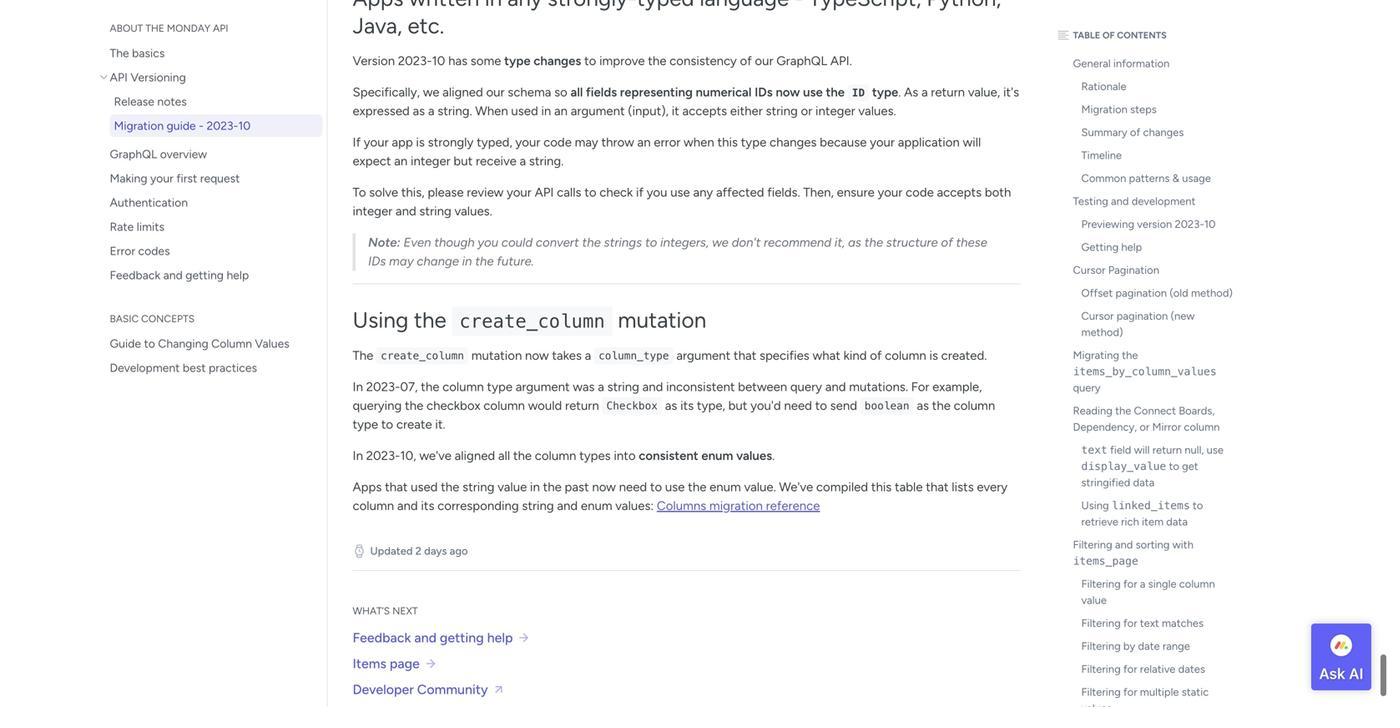 Task type: describe. For each thing, give the bounding box(es) containing it.
to inside apps that used the string value in the past now need to use the enum value. we've compiled this table that lists every column and its corresponding string and enum values:
[[650, 480, 662, 495]]

1 horizontal spatial need
[[785, 398, 813, 413]]

0 horizontal spatial that
[[385, 480, 408, 495]]

values inside the filtering for multiple static values
[[1082, 702, 1112, 707]]

to inside to solve this, please review your api calls to check if you use any affected fields. then, ensure your code accepts both integer and string values.
[[585, 185, 597, 200]]

1 horizontal spatial feedback and getting help link
[[353, 628, 513, 648]]

and down codes
[[163, 268, 183, 282]]

updated 2 days ago
[[370, 544, 468, 558]]

1 vertical spatial enum
[[710, 480, 741, 495]]

to left 'send'
[[816, 398, 828, 413]]

your right "typed,"
[[516, 135, 541, 150]]

graphql overview
[[110, 147, 207, 161]]

1 vertical spatial but
[[729, 398, 748, 413]]

1 horizontal spatial our
[[755, 54, 774, 69]]

0 vertical spatial feedback
[[110, 268, 161, 282]]

2 horizontal spatial changes
[[1144, 126, 1185, 139]]

specifically, we aligned our schema so all fields representing numerical ids now use the id type
[[353, 85, 899, 100]]

reading the connect boards, dependency, or mirror column link
[[1054, 400, 1238, 439]]

create_column inside the create_column mutation now takes a column_type argument that specifies what kind of column is created.
[[381, 350, 464, 362]]

in for in 2023-10, we've aligned all the column types into consistent enum values .
[[353, 448, 363, 463]]

1 horizontal spatial text
[[1141, 617, 1160, 630]]

1 vertical spatial now
[[525, 348, 549, 363]]

use for apps that used the string value in the past now need to use the enum value. we've compiled this table that lists every column and its corresponding string and enum values:
[[666, 480, 685, 495]]

1 vertical spatial api
[[110, 70, 128, 84]]

for for a
[[1124, 577, 1138, 591]]

filtering for filtering and sorting with items_page
[[1074, 538, 1113, 552]]

text inside text field will return null, use display_value
[[1082, 444, 1108, 456]]

timeline link
[[1063, 144, 1238, 167]]

connect
[[1135, 404, 1177, 418]]

for for relative
[[1124, 663, 1138, 676]]

your right ensure
[[878, 185, 903, 200]]

and up previewing
[[1112, 195, 1130, 208]]

filtering for text matches link
[[1063, 612, 1238, 635]]

rich
[[1122, 515, 1140, 529]]

and up 2
[[397, 498, 418, 513]]

0 horizontal spatial .
[[773, 448, 775, 463]]

column inside as the column type to create it.
[[954, 398, 996, 413]]

1 horizontal spatial getting
[[440, 630, 484, 646]]

in inside . as a return value, it's expressed as a string. when used in an argument (input), it accepts either string or integer values.
[[542, 104, 551, 119]]

1 vertical spatial aligned
[[455, 448, 495, 463]]

watch image
[[353, 544, 366, 558]]

or inside . as a return value, it's expressed as a string. when used in an argument (input), it accepts either string or integer values.
[[801, 104, 813, 119]]

ids inside even though you could convert the strings to integers, we don't recommend it, as the structure of these ids may change in the future.
[[368, 254, 386, 269]]

10 inside previewing version 2023-10 link
[[1205, 218, 1216, 231]]

the basics link
[[97, 42, 323, 64]]

query inside in 2023-07, the column type argument was a string and inconsistent between query and mutations. for example, querying the checkbox column would return
[[791, 379, 823, 394]]

need inside apps that used the string value in the past now need to use the enum value. we've compiled this table that lists every column and its corresponding string and enum values:
[[619, 480, 647, 495]]

and up page
[[415, 630, 437, 646]]

typed
[[637, 0, 695, 11]]

filtering for a single column value
[[1082, 577, 1216, 607]]

api versioning link
[[97, 66, 323, 89]]

general
[[1074, 57, 1111, 70]]

the up "create"
[[405, 398, 424, 413]]

type right some
[[505, 54, 531, 69]]

0 vertical spatial feedback and getting help
[[110, 268, 249, 282]]

2 horizontal spatial help
[[1122, 241, 1143, 254]]

these
[[956, 235, 988, 250]]

of inside even though you could convert the strings to integers, we don't recommend it, as the structure of these ids may change in the future.
[[941, 235, 953, 250]]

data inside to get stringified data
[[1134, 476, 1155, 489]]

some
[[471, 54, 501, 69]]

0 vertical spatial feedback and getting help link
[[97, 264, 323, 286]]

filtering for filtering for multiple static values
[[1082, 686, 1121, 699]]

would
[[528, 398, 562, 413]]

the up columns
[[688, 480, 707, 495]]

string inside in 2023-07, the column type argument was a string and inconsistent between query and mutations. for example, querying the checkbox column would return
[[608, 379, 640, 394]]

1 horizontal spatial that
[[734, 348, 757, 363]]

to left the "improve" on the top of page
[[585, 54, 597, 69]]

as the column type to create it.
[[353, 398, 996, 432]]

project logo image
[[1329, 632, 1355, 659]]

your up expect
[[364, 135, 389, 150]]

strongly
[[428, 135, 474, 150]]

0 vertical spatial 10
[[432, 54, 445, 69]]

0 vertical spatial now
[[776, 85, 800, 100]]

to right guide
[[144, 337, 155, 351]]

any inside apps written in any strongly-typed language - typescript, python, java, etc.
[[508, 0, 542, 11]]

2 horizontal spatial that
[[926, 480, 949, 495]]

ago
[[450, 544, 468, 558]]

what's
[[353, 605, 390, 617]]

written
[[409, 0, 480, 11]]

type left the as at the right of page
[[873, 85, 899, 100]]

getting
[[1082, 241, 1119, 254]]

filtering for multiple static values
[[1082, 686, 1209, 707]]

column up the past
[[535, 448, 577, 463]]

cursor for cursor pagination
[[1074, 263, 1106, 277]]

2 horizontal spatial argument
[[677, 348, 731, 363]]

error codes
[[110, 244, 170, 258]]

return for text
[[1153, 443, 1183, 457]]

in inside apps that used the string value in the past now need to use the enum value. we've compiled this table that lists every column and its corresponding string and enum values:
[[530, 480, 540, 495]]

usage
[[1183, 172, 1212, 185]]

graphql overview link
[[97, 143, 323, 165]]

mirror
[[1153, 420, 1182, 434]]

data inside to retrieve rich item data
[[1167, 515, 1188, 529]]

overview
[[160, 147, 207, 161]]

changing
[[158, 337, 209, 351]]

migration steps link
[[1063, 98, 1238, 121]]

in 2023-07, the column type argument was a string and inconsistent between query and mutations. for example, querying the checkbox column would return
[[353, 379, 983, 413]]

using linked_items
[[1082, 499, 1191, 512]]

api inside to solve this, please review your api calls to check if you use any affected fields. then, ensure your code accepts both integer and string values.
[[535, 185, 554, 200]]

we inside even though you could convert the strings to integers, we don't recommend it, as the structure of these ids may change in the future.
[[712, 235, 729, 250]]

pagination for offset
[[1116, 286, 1168, 300]]

may inside even though you could convert the strings to integers, we don't recommend it, as the structure of these ids may change in the future.
[[389, 254, 414, 269]]

rate
[[110, 220, 134, 234]]

columns migration reference
[[657, 498, 820, 513]]

0 vertical spatial aligned
[[443, 85, 483, 100]]

if your app is strongly typed, your code may throw an error when this type changes because your application will expect an integer but receive a string.
[[353, 135, 982, 169]]

a inside in 2023-07, the column type argument was a string and inconsistent between query and mutations. for example, querying the checkbox column would return
[[598, 379, 605, 394]]

limits
[[137, 220, 165, 234]]

2 horizontal spatial an
[[638, 135, 651, 150]]

in inside even though you could convert the strings to integers, we don't recommend it, as the structure of these ids may change in the future.
[[462, 254, 472, 269]]

the right it,
[[865, 235, 884, 250]]

first
[[176, 171, 197, 185]]

guide
[[110, 337, 141, 351]]

may inside if your app is strongly typed, your code may throw an error when this type changes because your application will expect an integer but receive a string.
[[575, 135, 599, 150]]

id
[[852, 87, 865, 99]]

a right the as at the right of page
[[922, 85, 928, 100]]

codes
[[138, 244, 170, 258]]

1 vertical spatial mutation
[[472, 348, 522, 363]]

items page
[[353, 656, 420, 672]]

dates
[[1179, 663, 1206, 676]]

the left 'strings'
[[582, 235, 601, 250]]

ask
[[1320, 665, 1346, 683]]

common patterns & usage
[[1082, 172, 1212, 185]]

0 vertical spatial we
[[423, 85, 440, 100]]

the up representing
[[648, 54, 667, 69]]

0 vertical spatial api
[[213, 22, 228, 34]]

10 inside migration guide - 2023-10 link
[[238, 119, 251, 133]]

0 vertical spatial values
[[737, 448, 773, 463]]

your right because
[[870, 135, 895, 150]]

compiled
[[817, 480, 869, 495]]

the inside as the column type to create it.
[[933, 398, 951, 413]]

now inside apps that used the string value in the past now need to use the enum value. we've compiled this table that lists every column and its corresponding string and enum values:
[[592, 480, 616, 495]]

accepts inside to solve this, please review your api calls to check if you use any affected fields. then, ensure your code accepts both integer and string values.
[[937, 185, 982, 200]]

type inside as the column type to create it.
[[353, 417, 378, 432]]

affected
[[716, 185, 765, 200]]

date
[[1139, 640, 1160, 653]]

1 vertical spatial help
[[227, 268, 249, 282]]

don't
[[732, 235, 761, 250]]

api versioning
[[110, 70, 186, 84]]

string down in 2023-10, we've aligned all the column types into consistent enum values .
[[522, 498, 554, 513]]

basics
[[132, 46, 165, 60]]

column
[[211, 337, 252, 351]]

checkbox
[[607, 400, 658, 412]]

expect
[[353, 154, 391, 169]]

concepts
[[141, 313, 195, 325]]

value for single
[[1082, 594, 1107, 607]]

check
[[600, 185, 633, 200]]

version
[[353, 54, 395, 69]]

with
[[1173, 538, 1194, 552]]

and up checkbox
[[643, 379, 663, 394]]

create_column inside using the create_column mutation
[[460, 311, 605, 332]]

column left would
[[484, 398, 525, 413]]

2023- inside migration guide - 2023-10 link
[[207, 119, 238, 133]]

items_page
[[1074, 555, 1139, 567]]

is inside if your app is strongly typed, your code may throw an error when this type changes because your application will expect an integer but receive a string.
[[416, 135, 425, 150]]

the left the past
[[543, 480, 562, 495]]

filtering for filtering for a single column value
[[1082, 577, 1121, 591]]

developer community link
[[353, 680, 488, 700]]

and inside filtering and sorting with items_page
[[1116, 538, 1134, 552]]

string. inside . as a return value, it's expressed as a string. when used in an argument (input), it accepts either string or integer values.
[[438, 104, 472, 119]]

1 horizontal spatial is
[[930, 348, 939, 363]]

notes
[[157, 94, 187, 109]]

patterns
[[1130, 172, 1170, 185]]

value for the
[[498, 480, 527, 495]]

1 horizontal spatial all
[[571, 85, 583, 100]]

column up the checkbox
[[443, 379, 484, 394]]

a inside if your app is strongly typed, your code may throw an error when this type changes because your application will expect an integer but receive a string.
[[520, 154, 526, 169]]

values. inside to solve this, please review your api calls to check if you use any affected fields. then, ensure your code accepts both integer and string values.
[[455, 204, 493, 219]]

will inside if your app is strongly typed, your code may throw an error when this type changes because your application will expect an integer but receive a string.
[[963, 135, 982, 150]]

boards,
[[1179, 404, 1215, 418]]

the up 'basics'
[[145, 22, 164, 34]]

stringified
[[1082, 476, 1131, 489]]

used inside apps that used the string value in the past now need to use the enum value. we've compiled this table that lists every column and its corresponding string and enum values:
[[411, 480, 438, 495]]

migration for migration guide - 2023-10
[[114, 119, 164, 133]]

corresponding
[[438, 498, 519, 513]]

typescript,
[[809, 0, 922, 11]]

etc.
[[408, 12, 444, 39]]

both
[[985, 185, 1012, 200]]

of up numerical
[[740, 54, 752, 69]]

to inside to get stringified data
[[1170, 460, 1180, 473]]

0 horizontal spatial changes
[[534, 54, 582, 69]]

the right 07,
[[421, 379, 440, 394]]

filtering for filtering for relative dates
[[1082, 663, 1121, 676]]

the inside reading the connect boards, dependency, or mirror column
[[1116, 404, 1132, 418]]

if
[[353, 135, 361, 150]]

of down steps
[[1131, 126, 1141, 139]]

10,
[[400, 448, 416, 463]]

ask ai
[[1320, 665, 1364, 683]]

(input),
[[628, 104, 669, 119]]

1 vertical spatial feedback and getting help
[[353, 630, 513, 646]]

0 horizontal spatial all
[[498, 448, 510, 463]]

argument inside . as a return value, it's expressed as a string. when used in an argument (input), it accepts either string or integer values.
[[571, 104, 625, 119]]

0 vertical spatial getting
[[186, 268, 224, 282]]

string up 'corresponding'
[[463, 480, 495, 495]]

community
[[417, 682, 488, 698]]

about the monday api
[[110, 22, 228, 34]]

0 horizontal spatial our
[[486, 85, 505, 100]]

has
[[449, 54, 468, 69]]

this inside if your app is strongly typed, your code may throw an error when this type changes because your application will expect an integer but receive a string.
[[718, 135, 738, 150]]

0 vertical spatial its
[[681, 398, 694, 413]]

as inside as the column type to create it.
[[917, 398, 929, 413]]

a right the takes
[[585, 348, 592, 363]]

and down the past
[[557, 498, 578, 513]]

and up 'send'
[[826, 379, 846, 394]]

about
[[110, 22, 143, 34]]

0 horizontal spatial an
[[394, 154, 408, 169]]

request
[[200, 171, 240, 185]]

migration guide - 2023-10 link
[[110, 114, 323, 137]]

this,
[[401, 185, 425, 200]]

filtering and sorting with items_page
[[1074, 538, 1194, 567]]

. as a return value, it's expressed as a string. when used in an argument (input), it accepts either string or integer values.
[[353, 85, 1020, 119]]

for for text
[[1124, 617, 1138, 630]]

next
[[393, 605, 418, 617]]

1 horizontal spatial mutation
[[618, 307, 707, 333]]

practices
[[209, 361, 257, 375]]

used inside . as a return value, it's expressed as a string. when used in an argument (input), it accepts either string or integer values.
[[511, 104, 538, 119]]

argument inside in 2023-07, the column type argument was a string and inconsistent between query and mutations. for example, querying the checkbox column would return
[[516, 379, 570, 394]]

development
[[110, 361, 180, 375]]

its inside apps that used the string value in the past now need to use the enum value. we've compiled this table that lists every column and its corresponding string and enum values:
[[421, 498, 435, 513]]

graphql inside 'link'
[[110, 147, 157, 161]]

string inside . as a return value, it's expressed as a string. when used in an argument (input), it accepts either string or integer values.
[[766, 104, 798, 119]]

typed,
[[477, 135, 513, 150]]

consistency
[[670, 54, 737, 69]]



Task type: locate. For each thing, give the bounding box(es) containing it.
getting
[[186, 268, 224, 282], [440, 630, 484, 646]]

you inside to solve this, please review your api calls to check if you use any affected fields. then, ensure your code accepts both integer and string values.
[[647, 185, 668, 200]]

return inside in 2023-07, the column type argument was a string and inconsistent between query and mutations. for example, querying the checkbox column would return
[[565, 398, 599, 413]]

2 for from the top
[[1124, 617, 1138, 630]]

the up dependency,
[[1116, 404, 1132, 418]]

0 vertical spatial -
[[795, 0, 804, 11]]

0 vertical spatial may
[[575, 135, 599, 150]]

2 horizontal spatial integer
[[816, 104, 856, 119]]

solve
[[369, 185, 398, 200]]

the left id
[[826, 85, 845, 100]]

use up columns
[[666, 480, 685, 495]]

accepts down numerical
[[683, 104, 727, 119]]

1 vertical spatial method)
[[1082, 326, 1124, 339]]

integer inside . as a return value, it's expressed as a string. when used in an argument (input), it accepts either string or integer values.
[[816, 104, 856, 119]]

or inside reading the connect boards, dependency, or mirror column
[[1140, 420, 1150, 434]]

1 vertical spatial you
[[478, 235, 499, 250]]

method) right (old
[[1192, 286, 1233, 300]]

in right written
[[485, 0, 502, 11]]

in
[[353, 379, 363, 394], [353, 448, 363, 463]]

using for using the
[[353, 307, 409, 333]]

0 horizontal spatial using
[[353, 307, 409, 333]]

0 vertical spatial or
[[801, 104, 813, 119]]

to right 'strings'
[[645, 235, 657, 250]]

1 horizontal spatial this
[[872, 480, 892, 495]]

api
[[213, 22, 228, 34], [110, 70, 128, 84], [535, 185, 554, 200]]

guide to changing column values link
[[97, 332, 323, 355]]

code inside to solve this, please review your api calls to check if you use any affected fields. then, ensure your code accepts both integer and string values.
[[906, 185, 934, 200]]

your down graphql overview on the left top of page
[[150, 171, 174, 185]]

apps
[[353, 0, 404, 11], [353, 480, 382, 495]]

error codes link
[[97, 240, 323, 262]]

return inside text field will return null, use display_value
[[1153, 443, 1183, 457]]

0 horizontal spatial will
[[963, 135, 982, 150]]

mutation down using the create_column mutation
[[472, 348, 522, 363]]

2 vertical spatial now
[[592, 480, 616, 495]]

integer for if your app is strongly typed, your code may throw an error when this type changes because your application will expect an integer but receive a string.
[[411, 154, 451, 169]]

an
[[555, 104, 568, 119], [638, 135, 651, 150], [394, 154, 408, 169]]

api up the release at the top of page
[[110, 70, 128, 84]]

filtering for text matches
[[1082, 617, 1204, 630]]

2 vertical spatial enum
[[581, 498, 613, 513]]

2023- for in 2023-10, we've aligned all the column types into consistent enum values .
[[366, 448, 400, 463]]

4 for from the top
[[1124, 686, 1138, 699]]

you left could
[[478, 235, 499, 250]]

0 vertical spatial .
[[899, 85, 901, 100]]

language
[[700, 0, 789, 11]]

accepts inside . as a return value, it's expressed as a string. when used in an argument (input), it accepts either string or integer values.
[[683, 104, 727, 119]]

for
[[1124, 577, 1138, 591], [1124, 617, 1138, 630], [1124, 663, 1138, 676], [1124, 686, 1138, 699]]

0 horizontal spatial its
[[421, 498, 435, 513]]

1 horizontal spatial ids
[[755, 85, 773, 100]]

any left strongly- at the left top
[[508, 0, 542, 11]]

return inside . as a return value, it's expressed as a string. when used in an argument (input), it accepts either string or integer values.
[[931, 85, 965, 100]]

the left future. on the top left
[[475, 254, 494, 269]]

your
[[364, 135, 389, 150], [516, 135, 541, 150], [870, 135, 895, 150], [150, 171, 174, 185], [507, 185, 532, 200], [878, 185, 903, 200]]

0 vertical spatial ids
[[755, 85, 773, 100]]

method)
[[1192, 286, 1233, 300], [1082, 326, 1124, 339]]

or
[[801, 104, 813, 119], [1140, 420, 1150, 434]]

this right when
[[718, 135, 738, 150]]

apps for apps written in any strongly-typed language - typescript, python, java, etc.
[[353, 0, 404, 11]]

values. inside . as a return value, it's expressed as a string. when used in an argument (input), it accepts either string or integer values.
[[859, 104, 897, 119]]

1 horizontal spatial value
[[1082, 594, 1107, 607]]

use for to solve this, please review your api calls to check if you use any affected fields. then, ensure your code accepts both integer and string values.
[[671, 185, 690, 200]]

that down 10,
[[385, 480, 408, 495]]

cursor inside cursor pagination link
[[1074, 263, 1106, 277]]

what
[[813, 348, 841, 363]]

filtering for filtering for text matches
[[1082, 617, 1121, 630]]

items page link
[[353, 654, 420, 674]]

aligned right we've
[[455, 448, 495, 463]]

0 horizontal spatial graphql
[[110, 147, 157, 161]]

0 horizontal spatial but
[[454, 154, 473, 169]]

you inside even though you could convert the strings to integers, we don't recommend it, as the structure of these ids may change in the future.
[[478, 235, 499, 250]]

your right review
[[507, 185, 532, 200]]

in left 10,
[[353, 448, 363, 463]]

pagination for cursor
[[1117, 309, 1169, 323]]

review
[[467, 185, 504, 200]]

but
[[454, 154, 473, 169], [729, 398, 748, 413]]

. inside . as a return value, it's expressed as a string. when used in an argument (input), it accepts either string or integer values.
[[899, 85, 901, 100]]

error
[[654, 135, 681, 150]]

as inside even though you could convert the strings to integers, we don't recommend it, as the structure of these ids may change in the future.
[[849, 235, 862, 250]]

will right the 'field'
[[1135, 443, 1150, 457]]

1 horizontal spatial -
[[795, 0, 804, 11]]

2023- inside previewing version 2023-10 link
[[1175, 218, 1205, 231]]

cursor for cursor pagination (new method)
[[1082, 309, 1114, 323]]

0 horizontal spatial values.
[[455, 204, 493, 219]]

1 vertical spatial 10
[[238, 119, 251, 133]]

the for the create_column mutation now takes a column_type argument that specifies what kind of column is created.
[[353, 348, 374, 363]]

return for .
[[931, 85, 965, 100]]

migration for migration steps
[[1082, 103, 1128, 116]]

cursor pagination (new method)
[[1082, 309, 1195, 339]]

use inside text field will return null, use display_value
[[1207, 443, 1224, 457]]

0 vertical spatial string.
[[438, 104, 472, 119]]

now right the past
[[592, 480, 616, 495]]

1 vertical spatial -
[[199, 119, 204, 133]]

text
[[1082, 444, 1108, 456], [1141, 617, 1160, 630]]

1 in from the top
[[353, 379, 363, 394]]

by
[[1124, 640, 1136, 653]]

the down change
[[414, 307, 447, 333]]

all right so
[[571, 85, 583, 100]]

even though you could convert the strings to integers, we don't recommend it, as the structure of these ids may change in the future.
[[368, 235, 988, 269]]

1 horizontal spatial method)
[[1192, 286, 1233, 300]]

0 horizontal spatial need
[[619, 480, 647, 495]]

to inside as the column type to create it.
[[381, 417, 393, 432]]

0 vertical spatial all
[[571, 85, 583, 100]]

using for using
[[1082, 499, 1110, 512]]

1 vertical spatial apps
[[353, 480, 382, 495]]

return left value,
[[931, 85, 965, 100]]

we right specifically,
[[423, 85, 440, 100]]

dependency,
[[1074, 420, 1138, 434]]

cursor inside cursor pagination (new method)
[[1082, 309, 1114, 323]]

column down boards, on the bottom right
[[1185, 420, 1220, 434]]

or right either
[[801, 104, 813, 119]]

convert
[[536, 235, 579, 250]]

as down inconsistent
[[665, 398, 678, 413]]

its up the days
[[421, 498, 435, 513]]

apps for apps that used the string value in the past now need to use the enum value. we've compiled this table that lists every column and its corresponding string and enum values:
[[353, 480, 382, 495]]

1 horizontal spatial query
[[1074, 381, 1101, 395]]

filtering inside filtering and sorting with items_page
[[1074, 538, 1113, 552]]

general information
[[1074, 57, 1170, 70]]

0 vertical spatial values.
[[859, 104, 897, 119]]

apps inside apps written in any strongly-typed language - typescript, python, java, etc.
[[353, 0, 404, 11]]

is left created.
[[930, 348, 939, 363]]

changes left because
[[770, 135, 817, 150]]

integer inside to solve this, please review your api calls to check if you use any affected fields. then, ensure your code accepts both integer and string values.
[[353, 204, 393, 219]]

offset
[[1082, 286, 1113, 300]]

column up watch icon
[[353, 498, 394, 513]]

1 horizontal spatial help
[[487, 630, 513, 646]]

for down filtering and sorting with items_page
[[1124, 577, 1138, 591]]

hide subpages for api versioning image
[[98, 75, 110, 83]]

api up the basics link
[[213, 22, 228, 34]]

column right single
[[1180, 577, 1216, 591]]

1 horizontal spatial but
[[729, 398, 748, 413]]

0 vertical spatial will
[[963, 135, 982, 150]]

will right application
[[963, 135, 982, 150]]

app
[[392, 135, 413, 150]]

page
[[390, 656, 420, 672]]

1 horizontal spatial return
[[931, 85, 965, 100]]

filtering down items_page
[[1082, 577, 1121, 591]]

as inside . as a return value, it's expressed as a string. when used in an argument (input), it accepts either string or integer values.
[[413, 104, 425, 119]]

reference
[[766, 498, 820, 513]]

help
[[1122, 241, 1143, 254], [227, 268, 249, 282], [487, 630, 513, 646]]

code down so
[[544, 135, 572, 150]]

get
[[1183, 460, 1199, 473]]

1 vertical spatial an
[[638, 135, 651, 150]]

column up for
[[885, 348, 927, 363]]

create_column up 07,
[[381, 350, 464, 362]]

the down example,
[[933, 398, 951, 413]]

type,
[[697, 398, 726, 413]]

0 horizontal spatial method)
[[1082, 326, 1124, 339]]

enum up "migration"
[[710, 480, 741, 495]]

the down would
[[513, 448, 532, 463]]

timeline
[[1082, 149, 1122, 162]]

feedback and getting help up page
[[353, 630, 513, 646]]

1 horizontal spatial .
[[899, 85, 901, 100]]

1 horizontal spatial changes
[[770, 135, 817, 150]]

filtering inside filtering for a single column value
[[1082, 577, 1121, 591]]

2 vertical spatial an
[[394, 154, 408, 169]]

0 horizontal spatial 10
[[238, 119, 251, 133]]

general information link
[[1054, 52, 1238, 75]]

10 down the usage
[[1205, 218, 1216, 231]]

1 vertical spatial its
[[421, 498, 435, 513]]

is
[[416, 135, 425, 150], [930, 348, 939, 363]]

for up by
[[1124, 617, 1138, 630]]

query inside migrating the items_by_column_values query
[[1074, 381, 1101, 395]]

1 apps from the top
[[353, 0, 404, 11]]

method) inside cursor pagination (new method)
[[1082, 326, 1124, 339]]

lists
[[952, 480, 974, 495]]

may left the throw
[[575, 135, 599, 150]]

1 vertical spatial values.
[[455, 204, 493, 219]]

use left id
[[803, 85, 823, 100]]

filtering
[[1074, 538, 1113, 552], [1082, 577, 1121, 591], [1082, 617, 1121, 630], [1082, 640, 1121, 653], [1082, 663, 1121, 676], [1082, 686, 1121, 699]]

pagination
[[1116, 286, 1168, 300], [1117, 309, 1169, 323]]

1 vertical spatial need
[[619, 480, 647, 495]]

1 vertical spatial migration
[[114, 119, 164, 133]]

accepts left both
[[937, 185, 982, 200]]

create_column
[[460, 311, 605, 332], [381, 350, 464, 362]]

1 vertical spatial will
[[1135, 443, 1150, 457]]

between
[[738, 379, 788, 394]]

integer down id
[[816, 104, 856, 119]]

reading
[[1074, 404, 1113, 418]]

created.
[[942, 348, 987, 363]]

a up strongly
[[428, 104, 435, 119]]

you right if
[[647, 185, 668, 200]]

item
[[1142, 515, 1164, 529]]

cursor up offset
[[1074, 263, 1106, 277]]

will inside text field will return null, use display_value
[[1135, 443, 1150, 457]]

for inside the filtering for multiple static values
[[1124, 686, 1138, 699]]

return down "mirror"
[[1153, 443, 1183, 457]]

it.
[[435, 417, 446, 432]]

3 for from the top
[[1124, 663, 1138, 676]]

the
[[145, 22, 164, 34], [648, 54, 667, 69], [826, 85, 845, 100], [582, 235, 601, 250], [865, 235, 884, 250], [475, 254, 494, 269], [414, 307, 447, 333], [1123, 349, 1139, 362], [421, 379, 440, 394], [405, 398, 424, 413], [933, 398, 951, 413], [1116, 404, 1132, 418], [513, 448, 532, 463], [441, 480, 460, 495], [543, 480, 562, 495], [688, 480, 707, 495]]

information
[[1114, 57, 1170, 70]]

1 vertical spatial text
[[1141, 617, 1160, 630]]

need right you'd
[[785, 398, 813, 413]]

pagination inside cursor pagination (new method)
[[1117, 309, 1169, 323]]

1 horizontal spatial graphql
[[777, 54, 828, 69]]

1 horizontal spatial feedback
[[353, 630, 411, 646]]

and inside to solve this, please review your api calls to check if you use any affected fields. then, ensure your code accepts both integer and string values.
[[396, 204, 417, 219]]

used down we've
[[411, 480, 438, 495]]

apps inside apps that used the string value in the past now need to use the enum value. we've compiled this table that lists every column and its corresponding string and enum values:
[[353, 480, 382, 495]]

1 vertical spatial this
[[872, 480, 892, 495]]

we
[[423, 85, 440, 100], [712, 235, 729, 250]]

1 horizontal spatial now
[[592, 480, 616, 495]]

for for multiple
[[1124, 686, 1138, 699]]

expressed
[[353, 104, 410, 119]]

2023- for version 2023-10 has some type changes to improve the consistency of our graphql api.
[[398, 54, 432, 69]]

to down get
[[1193, 499, 1204, 512]]

method) for offset pagination (old method)
[[1192, 286, 1233, 300]]

filtering inside "link"
[[1082, 640, 1121, 653]]

1 vertical spatial all
[[498, 448, 510, 463]]

in inside in 2023-07, the column type argument was a string and inconsistent between query and mutations. for example, querying the checkbox column would return
[[353, 379, 363, 394]]

1 horizontal spatial data
[[1167, 515, 1188, 529]]

1 horizontal spatial code
[[906, 185, 934, 200]]

kind
[[844, 348, 867, 363]]

string inside to solve this, please review your api calls to check if you use any affected fields. then, ensure your code accepts both integer and string values.
[[420, 204, 452, 219]]

we've
[[780, 480, 814, 495]]

0 horizontal spatial migration
[[114, 119, 164, 133]]

integers,
[[661, 235, 709, 250]]

0 vertical spatial used
[[511, 104, 538, 119]]

this inside apps that used the string value in the past now need to use the enum value. we've compiled this table that lists every column and its corresponding string and enum values:
[[872, 480, 892, 495]]

2023- inside in 2023-07, the column type argument was a string and inconsistent between query and mutations. for example, querying the checkbox column would return
[[366, 379, 400, 394]]

0 horizontal spatial is
[[416, 135, 425, 150]]

schema
[[508, 85, 551, 100]]

filtering for filtering by date range
[[1082, 640, 1121, 653]]

a inside filtering for a single column value
[[1141, 577, 1146, 591]]

but inside if your app is strongly typed, your code may throw an error when this type changes because your application will expect an integer but receive a string.
[[454, 154, 473, 169]]

use inside apps that used the string value in the past now need to use the enum value. we've compiled this table that lists every column and its corresponding string and enum values:
[[666, 480, 685, 495]]

as right it,
[[849, 235, 862, 250]]

0 vertical spatial method)
[[1192, 286, 1233, 300]]

filtering left by
[[1082, 640, 1121, 653]]

future.
[[497, 254, 534, 269]]

use for specifically, we aligned our schema so all fields representing numerical ids now use the id type
[[803, 85, 823, 100]]

type inside in 2023-07, the column type argument was a string and inconsistent between query and mutations. for example, querying the checkbox column would return
[[487, 379, 513, 394]]

0 horizontal spatial text
[[1082, 444, 1108, 456]]

0 horizontal spatial getting
[[186, 268, 224, 282]]

2023- for in 2023-07, the column type argument was a string and inconsistent between query and mutations. for example, querying the checkbox column would return
[[366, 379, 400, 394]]

&
[[1173, 172, 1180, 185]]

the for the basics
[[110, 46, 129, 60]]

type inside if your app is strongly typed, your code may throw an error when this type changes because your application will expect an integer but receive a string.
[[741, 135, 767, 150]]

2 in from the top
[[353, 448, 363, 463]]

filtering inside the filtering for multiple static values
[[1082, 686, 1121, 699]]

in for in 2023-07, the column type argument was a string and inconsistent between query and mutations. for example, querying the checkbox column would return
[[353, 379, 363, 394]]

the up 'querying'
[[353, 348, 374, 363]]

application
[[898, 135, 960, 150]]

so
[[555, 85, 568, 100]]

use inside to solve this, please review your api calls to check if you use any affected fields. then, ensure your code accepts both integer and string values.
[[671, 185, 690, 200]]

column_type
[[599, 350, 669, 362]]

api left calls
[[535, 185, 554, 200]]

1 vertical spatial return
[[565, 398, 599, 413]]

rationale link
[[1063, 75, 1238, 98]]

0 horizontal spatial any
[[508, 0, 542, 11]]

summary
[[1082, 126, 1128, 139]]

values up value.
[[737, 448, 773, 463]]

in up 'querying'
[[353, 379, 363, 394]]

integer inside if your app is strongly typed, your code may throw an error when this type changes because your application will expect an integer but receive a string.
[[411, 154, 451, 169]]

getting help link
[[1063, 236, 1238, 259]]

1 vertical spatial feedback
[[353, 630, 411, 646]]

a left single
[[1141, 577, 1146, 591]]

1 vertical spatial we
[[712, 235, 729, 250]]

2
[[416, 544, 422, 558]]

the inside migrating the items_by_column_values query
[[1123, 349, 1139, 362]]

0 vertical spatial accepts
[[683, 104, 727, 119]]

1 vertical spatial getting
[[440, 630, 484, 646]]

0 horizontal spatial the
[[110, 46, 129, 60]]

if
[[636, 185, 644, 200]]

in inside apps written in any strongly-typed language - typescript, python, java, etc.
[[485, 0, 502, 11]]

1 for from the top
[[1124, 577, 1138, 591]]

for inside filtering for a single column value
[[1124, 577, 1138, 591]]

string right either
[[766, 104, 798, 119]]

that up the 'between'
[[734, 348, 757, 363]]

values down filtering for relative dates
[[1082, 702, 1112, 707]]

1 vertical spatial our
[[486, 85, 505, 100]]

method) for cursor pagination (new method)
[[1082, 326, 1124, 339]]

ids down note:
[[368, 254, 386, 269]]

- inside apps written in any strongly-typed language - typescript, python, java, etc.
[[795, 0, 804, 11]]

code inside if your app is strongly typed, your code may throw an error when this type changes because your application will expect an integer but receive a string.
[[544, 135, 572, 150]]

filtering down filtering for relative dates
[[1082, 686, 1121, 699]]

argument up inconsistent
[[677, 348, 731, 363]]

help up pagination
[[1122, 241, 1143, 254]]

strongly-
[[548, 0, 637, 11]]

1 vertical spatial code
[[906, 185, 934, 200]]

structure
[[887, 235, 938, 250]]

getting up the "community"
[[440, 630, 484, 646]]

our
[[755, 54, 774, 69], [486, 85, 505, 100]]

column inside reading the connect boards, dependency, or mirror column
[[1185, 420, 1220, 434]]

integer for to solve this, please review your api calls to check if you use any affected fields. then, ensure your code accepts both integer and string values.
[[353, 204, 393, 219]]

2023- down release notes 'link'
[[207, 119, 238, 133]]

for down by
[[1124, 663, 1138, 676]]

linked_items
[[1112, 499, 1191, 512]]

0 horizontal spatial mutation
[[472, 348, 522, 363]]

and down rich
[[1116, 538, 1134, 552]]

0 vertical spatial create_column
[[460, 311, 605, 332]]

type down 'querying'
[[353, 417, 378, 432]]

common
[[1082, 172, 1127, 185]]

migrating the items_by_column_values query
[[1074, 349, 1217, 395]]

1 vertical spatial argument
[[677, 348, 731, 363]]

string. inside if your app is strongly typed, your code may throw an error when this type changes because your application will expect an integer but receive a string.
[[529, 154, 564, 169]]

to inside even though you could convert the strings to integers, we don't recommend it, as the structure of these ids may change in the future.
[[645, 235, 657, 250]]

argument down fields
[[571, 104, 625, 119]]

any left the affected
[[694, 185, 713, 200]]

now right numerical
[[776, 85, 800, 100]]

0 horizontal spatial integer
[[353, 204, 393, 219]]

an inside . as a return value, it's expressed as a string. when used in an argument (input), it accepts either string or integer values.
[[555, 104, 568, 119]]

filtering up 'filtering by date range'
[[1082, 617, 1121, 630]]

column inside filtering for a single column value
[[1180, 577, 1216, 591]]

value inside filtering for a single column value
[[1082, 594, 1107, 607]]

0 vertical spatial graphql
[[777, 54, 828, 69]]

filtering down 'filtering by date range'
[[1082, 663, 1121, 676]]

release
[[114, 94, 154, 109]]

1 vertical spatial any
[[694, 185, 713, 200]]

10 down release notes 'link'
[[238, 119, 251, 133]]

to inside to retrieve rich item data
[[1193, 499, 1204, 512]]

type down either
[[741, 135, 767, 150]]

0 horizontal spatial now
[[525, 348, 549, 363]]

value inside apps that used the string value in the past now need to use the enum value. we've compiled this table that lists every column and its corresponding string and enum values:
[[498, 480, 527, 495]]

0 horizontal spatial api
[[110, 70, 128, 84]]

changes up so
[[534, 54, 582, 69]]

value,
[[969, 85, 1001, 100]]

2 vertical spatial help
[[487, 630, 513, 646]]

any inside to solve this, please review your api calls to check if you use any affected fields. then, ensure your code accepts both integer and string values.
[[694, 185, 713, 200]]

0 horizontal spatial feedback and getting help
[[110, 268, 249, 282]]

we left don't
[[712, 235, 729, 250]]

guide
[[167, 119, 196, 133]]

0 horizontal spatial this
[[718, 135, 738, 150]]

0 vertical spatial this
[[718, 135, 738, 150]]

of
[[740, 54, 752, 69], [1131, 126, 1141, 139], [941, 235, 953, 250], [870, 348, 882, 363]]

text field will return null, use display_value
[[1082, 443, 1224, 473]]

in 2023-10, we've aligned all the column types into consistent enum values .
[[353, 448, 775, 463]]

versioning
[[131, 70, 186, 84]]

of right kind
[[870, 348, 882, 363]]

offset pagination (old method) link
[[1063, 282, 1238, 305]]

2 apps from the top
[[353, 480, 382, 495]]

1 horizontal spatial migration
[[1082, 103, 1128, 116]]

string.
[[438, 104, 472, 119], [529, 154, 564, 169]]

column inside apps that used the string value in the past now need to use the enum value. we've compiled this table that lists every column and its corresponding string and enum values:
[[353, 498, 394, 513]]

monday
[[167, 22, 211, 34]]

an down app
[[394, 154, 408, 169]]

guide to changing column values
[[110, 337, 290, 351]]

1 horizontal spatial we
[[712, 235, 729, 250]]

0 vertical spatial enum
[[702, 448, 734, 463]]

migration steps
[[1082, 103, 1157, 116]]

single
[[1149, 577, 1177, 591]]

use right null,
[[1207, 443, 1224, 457]]

0 vertical spatial help
[[1122, 241, 1143, 254]]

changes
[[534, 54, 582, 69], [1144, 126, 1185, 139], [770, 135, 817, 150]]

the up 'corresponding'
[[441, 480, 460, 495]]

as down for
[[917, 398, 929, 413]]

changes inside if your app is strongly typed, your code may throw an error when this type changes because your application will expect an integer but receive a string.
[[770, 135, 817, 150]]

2 vertical spatial 10
[[1205, 218, 1216, 231]]

0 vertical spatial using
[[353, 307, 409, 333]]

enum down the past
[[581, 498, 613, 513]]

1 vertical spatial using
[[1082, 499, 1110, 512]]

0 horizontal spatial used
[[411, 480, 438, 495]]



Task type: vqa. For each thing, say whether or not it's contained in the screenshot.


